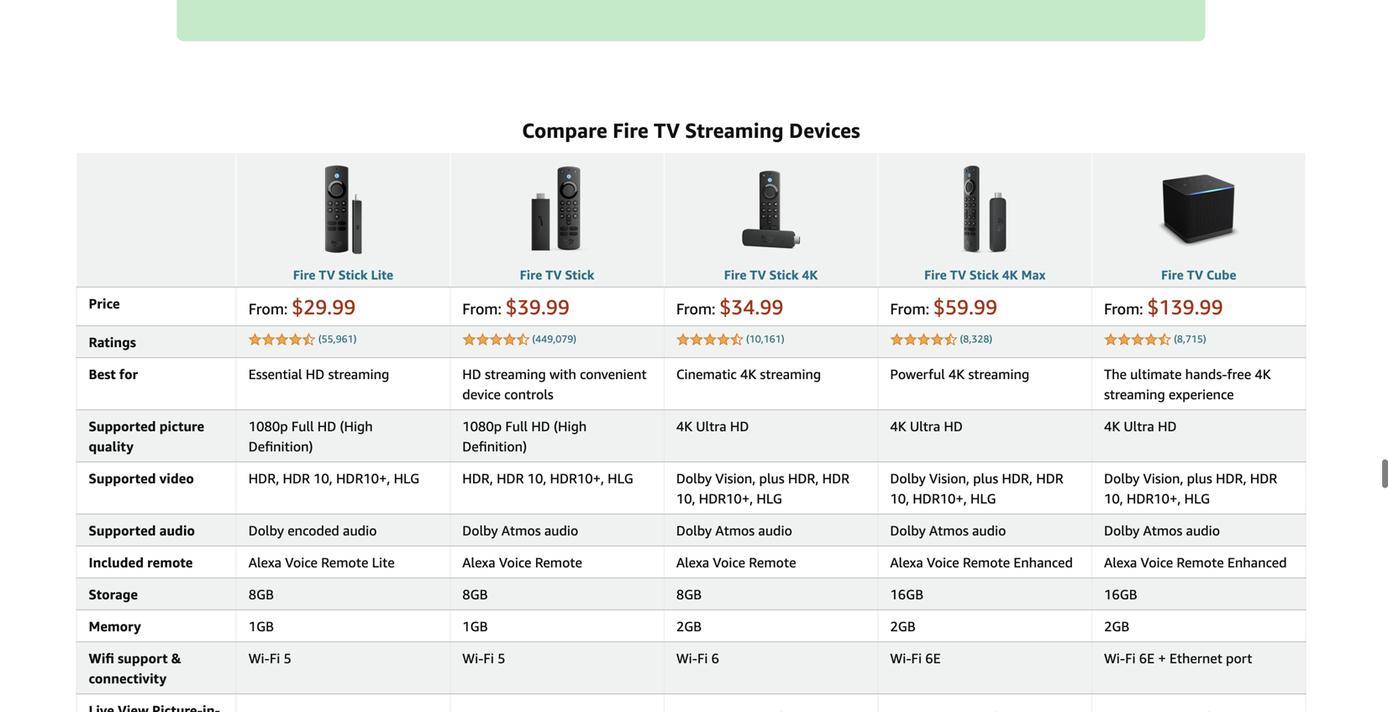 Task type: locate. For each thing, give the bounding box(es) containing it.
4k left max
[[1003, 267, 1019, 282]]

enhanced
[[1014, 554, 1074, 570], [1228, 554, 1288, 570]]

tv
[[654, 118, 680, 142], [319, 267, 335, 282], [546, 267, 562, 282], [750, 267, 767, 282], [951, 267, 967, 282], [1188, 267, 1204, 282]]

1 1080p full hd (high definition) from the left
[[249, 418, 373, 454]]

1 horizontal spatial dolby vision, plus hdr, hdr 10, hdr10+, hlg
[[891, 470, 1064, 506]]

5 from: from the left
[[1105, 300, 1144, 318]]

2 1080p full hd (high definition) from the left
[[463, 418, 587, 454]]

tv for fire tv stick 4k
[[750, 267, 767, 282]]

16gb
[[891, 586, 924, 602], [1105, 586, 1138, 602]]

stick for fire tv stick 4k max
[[970, 267, 999, 282]]

0 horizontal spatial full
[[292, 418, 314, 434]]

4k down powerful
[[891, 418, 907, 434]]

tv left cube
[[1188, 267, 1204, 282]]

2 horizontal spatial 8gb
[[677, 586, 702, 602]]

fire tv stick
[[520, 267, 595, 282]]

$29.99
[[292, 295, 356, 319]]

full
[[292, 418, 314, 434], [506, 418, 528, 434]]

4k right free
[[1255, 366, 1272, 382]]

tv up $59.99 on the top
[[951, 267, 967, 282]]

supported for supported video
[[89, 470, 156, 486]]

streaming down (10,161) link
[[760, 366, 822, 382]]

0 horizontal spatial 1gb
[[249, 618, 274, 634]]

fire tv stick 4k max
[[925, 267, 1046, 282]]

2 ultra from the left
[[910, 418, 941, 434]]

tv up $34.99 on the right top
[[750, 267, 767, 282]]

1080p full hd (high definition) down controls
[[463, 418, 587, 454]]

streaming
[[685, 118, 784, 142]]

wi-
[[249, 650, 270, 666], [463, 650, 484, 666], [677, 650, 698, 666], [891, 650, 912, 666], [1105, 650, 1126, 666]]

0 horizontal spatial wi-fi 5
[[249, 650, 292, 666]]

supported inside supported picture quality
[[89, 418, 156, 434]]

memory
[[89, 618, 141, 634]]

free
[[1228, 366, 1252, 382]]

supported up quality
[[89, 418, 156, 434]]

from: for $29.99
[[249, 300, 288, 318]]

tv for fire tv stick lite
[[319, 267, 335, 282]]

stick up $29.99
[[339, 267, 368, 282]]

2 full from the left
[[506, 418, 528, 434]]

1 horizontal spatial alexa voice remote
[[677, 554, 797, 570]]

1 vertical spatial lite
[[372, 554, 395, 570]]

4k ultra hd down ultimate
[[1105, 418, 1177, 434]]

1080p down device
[[463, 418, 502, 434]]

1 horizontal spatial enhanced
[[1228, 554, 1288, 570]]

fire for fire tv stick 4k max
[[925, 267, 947, 282]]

0 horizontal spatial 2gb
[[677, 618, 702, 634]]

fire up from: $29.99
[[293, 267, 316, 282]]

3 vision, from the left
[[1144, 470, 1184, 486]]

(high down essential hd streaming
[[340, 418, 373, 434]]

dolby encoded audio
[[249, 522, 377, 538]]

2 5 from the left
[[498, 650, 506, 666]]

3 ultra from the left
[[1124, 418, 1155, 434]]

(449,079)
[[532, 333, 577, 345]]

stick up $59.99 on the top
[[970, 267, 999, 282]]

1 horizontal spatial definition)
[[463, 438, 527, 454]]

connectivity
[[89, 670, 167, 686]]

hd
[[306, 366, 325, 382], [463, 366, 482, 382], [318, 418, 337, 434], [532, 418, 551, 434], [730, 418, 749, 434], [944, 418, 963, 434], [1158, 418, 1177, 434]]

stick
[[339, 267, 368, 282], [565, 267, 595, 282], [770, 267, 799, 282], [970, 267, 999, 282]]

hdr
[[283, 470, 310, 486], [497, 470, 524, 486], [823, 470, 850, 486], [1037, 470, 1064, 486], [1251, 470, 1278, 486]]

5 remote from the left
[[1177, 554, 1225, 570]]

voice
[[285, 554, 318, 570], [499, 554, 532, 570], [713, 554, 746, 570], [927, 554, 960, 570], [1141, 554, 1174, 570]]

wi-fi 6e
[[891, 650, 941, 666]]

2 plus from the left
[[974, 470, 999, 486]]

3 supported from the top
[[89, 522, 156, 538]]

hd down cinematic 4k streaming in the bottom of the page
[[730, 418, 749, 434]]

1 fi from the left
[[270, 650, 280, 666]]

4 hdr from the left
[[1037, 470, 1064, 486]]

2 horizontal spatial 4k ultra hd
[[1105, 418, 1177, 434]]

1 supported from the top
[[89, 418, 156, 434]]

(8,715)
[[1175, 333, 1207, 345]]

hd down controls
[[532, 418, 551, 434]]

2gb up wi-fi 6e
[[891, 618, 916, 634]]

from: for $59.99
[[891, 300, 930, 318]]

4 stick from the left
[[970, 267, 999, 282]]

1080p full hd (high definition) down essential hd streaming
[[249, 418, 373, 454]]

4 audio from the left
[[759, 522, 793, 538]]

1gb
[[249, 618, 274, 634], [463, 618, 488, 634]]

2 dolby atmos audio from the left
[[677, 522, 793, 538]]

0 vertical spatial lite
[[371, 267, 394, 282]]

3 from: from the left
[[677, 300, 716, 318]]

for
[[119, 366, 138, 382]]

1080p full hd (high definition)
[[249, 418, 373, 454], [463, 418, 587, 454]]

2 horizontal spatial 2gb
[[1105, 618, 1130, 634]]

from: inside from: $34.99
[[677, 300, 716, 318]]

from: inside from: $139.99
[[1105, 300, 1144, 318]]

fire up from: $139.99
[[1162, 267, 1184, 282]]

2 hdr from the left
[[497, 470, 524, 486]]

hdr10+,
[[336, 470, 390, 486], [550, 470, 604, 486], [699, 490, 753, 506], [913, 490, 967, 506], [1127, 490, 1181, 506]]

1 6e from the left
[[926, 650, 941, 666]]

3 dolby atmos audio from the left
[[891, 522, 1007, 538]]

hd down the ultimate hands-free 4k streaming experience
[[1158, 418, 1177, 434]]

4k
[[802, 267, 818, 282], [1003, 267, 1019, 282], [741, 366, 757, 382], [949, 366, 965, 382], [1255, 366, 1272, 382], [677, 418, 693, 434], [891, 418, 907, 434], [1105, 418, 1121, 434]]

4k ultra hd down cinematic on the bottom
[[677, 418, 749, 434]]

streaming down the "(55,961)" link
[[328, 366, 389, 382]]

1 horizontal spatial 2gb
[[891, 618, 916, 634]]

(10,161) link
[[747, 333, 785, 345]]

streaming for essential hd streaming
[[328, 366, 389, 382]]

0 horizontal spatial definition)
[[249, 438, 313, 454]]

stick up $34.99 on the right top
[[770, 267, 799, 282]]

6e for wi-fi 6e + ethernet port
[[1140, 650, 1155, 666]]

streaming down (8,328) link
[[969, 366, 1030, 382]]

3 hdr, from the left
[[788, 470, 819, 486]]

5
[[284, 650, 292, 666], [498, 650, 506, 666]]

1 horizontal spatial 6e
[[1140, 650, 1155, 666]]

1080p down essential
[[249, 418, 288, 434]]

4k down the
[[1105, 418, 1121, 434]]

ultra
[[696, 418, 727, 434], [910, 418, 941, 434], [1124, 418, 1155, 434]]

$59.99
[[934, 295, 998, 319]]

0 horizontal spatial 5
[[284, 650, 292, 666]]

2 alexa from the left
[[463, 554, 496, 570]]

0 horizontal spatial 4k ultra hd
[[677, 418, 749, 434]]

alexa
[[249, 554, 282, 570], [463, 554, 496, 570], [677, 554, 710, 570], [891, 554, 924, 570], [1105, 554, 1138, 570]]

1 horizontal spatial wi-fi 5
[[463, 650, 506, 666]]

hd right essential
[[306, 366, 325, 382]]

1 alexa voice remote enhanced from the left
[[891, 554, 1074, 570]]

0 horizontal spatial 8gb
[[249, 586, 274, 602]]

plus
[[760, 470, 785, 486], [974, 470, 999, 486], [1188, 470, 1213, 486]]

(high down hd streaming with convenient device controls at the left of page
[[554, 418, 587, 434]]

0 horizontal spatial 1080p full hd (high definition)
[[249, 418, 373, 454]]

4k ultra hd
[[677, 418, 749, 434], [891, 418, 963, 434], [1105, 418, 1177, 434]]

ultra down powerful
[[910, 418, 941, 434]]

1 horizontal spatial 1gb
[[463, 618, 488, 634]]

1 stick from the left
[[339, 267, 368, 282]]

tv up $29.99
[[319, 267, 335, 282]]

lite
[[371, 267, 394, 282], [372, 554, 395, 570]]

1 horizontal spatial hdr, hdr 10, hdr10+, hlg
[[463, 470, 634, 486]]

fire tv stick link
[[520, 267, 595, 282]]

hd up device
[[463, 366, 482, 382]]

1 horizontal spatial (high
[[554, 418, 587, 434]]

0 horizontal spatial plus
[[760, 470, 785, 486]]

from: left $34.99 on the right top
[[677, 300, 716, 318]]

3 voice from the left
[[713, 554, 746, 570]]

from: left the $139.99
[[1105, 300, 1144, 318]]

1 horizontal spatial 16gb
[[1105, 586, 1138, 602]]

2gb up wi-fi 6
[[677, 618, 702, 634]]

lite down dolby encoded audio
[[372, 554, 395, 570]]

1 horizontal spatial alexa voice remote enhanced
[[1105, 554, 1288, 570]]

0 horizontal spatial hdr, hdr 10, hdr10+, hlg
[[249, 470, 420, 486]]

1 horizontal spatial 5
[[498, 650, 506, 666]]

8gb
[[249, 586, 274, 602], [463, 586, 488, 602], [677, 586, 702, 602]]

10,
[[314, 470, 333, 486], [528, 470, 547, 486], [677, 490, 696, 506], [891, 490, 910, 506], [1105, 490, 1124, 506]]

2 8gb from the left
[[463, 586, 488, 602]]

4k down fire tv stick 4k image
[[802, 267, 818, 282]]

1 atmos from the left
[[502, 522, 541, 538]]

2 wi-fi 5 from the left
[[463, 650, 506, 666]]

2 enhanced from the left
[[1228, 554, 1288, 570]]

with
[[550, 366, 577, 382]]

3 audio from the left
[[545, 522, 579, 538]]

from:
[[249, 300, 288, 318], [463, 300, 502, 318], [677, 300, 716, 318], [891, 300, 930, 318], [1105, 300, 1144, 318]]

1 horizontal spatial full
[[506, 418, 528, 434]]

3 atmos from the left
[[930, 522, 969, 538]]

streaming for cinematic 4k streaming
[[760, 366, 822, 382]]

1 horizontal spatial 1080p full hd (high definition)
[[463, 418, 587, 454]]

definition) down device
[[463, 438, 527, 454]]

fire up from: $34.99
[[724, 267, 747, 282]]

2 vertical spatial supported
[[89, 522, 156, 538]]

2 horizontal spatial ultra
[[1124, 418, 1155, 434]]

dolby atmos audio
[[463, 522, 579, 538], [677, 522, 793, 538], [891, 522, 1007, 538], [1105, 522, 1221, 538]]

0 horizontal spatial alexa voice remote enhanced
[[891, 554, 1074, 570]]

from: $39.99
[[463, 295, 570, 319]]

0 horizontal spatial 6e
[[926, 650, 941, 666]]

wi-fi 5
[[249, 650, 292, 666], [463, 650, 506, 666]]

1 horizontal spatial 8gb
[[463, 586, 488, 602]]

2gb
[[677, 618, 702, 634], [891, 618, 916, 634], [1105, 618, 1130, 634]]

streaming up controls
[[485, 366, 546, 382]]

2 horizontal spatial vision,
[[1144, 470, 1184, 486]]

video
[[159, 470, 194, 486]]

from: left $39.99
[[463, 300, 502, 318]]

(55,961)
[[318, 333, 357, 345]]

1 1gb from the left
[[249, 618, 274, 634]]

hdr,
[[249, 470, 279, 486], [463, 470, 493, 486], [788, 470, 819, 486], [1002, 470, 1033, 486], [1216, 470, 1247, 486]]

fire tv stick 4k image
[[722, 159, 821, 260]]

from: left $29.99
[[249, 300, 288, 318]]

3 remote from the left
[[749, 554, 797, 570]]

2 6e from the left
[[1140, 650, 1155, 666]]

4 from: from the left
[[891, 300, 930, 318]]

supported for supported picture quality
[[89, 418, 156, 434]]

0 horizontal spatial 16gb
[[891, 586, 924, 602]]

0 horizontal spatial 1080p
[[249, 418, 288, 434]]

1 full from the left
[[292, 418, 314, 434]]

hd inside hd streaming with convenient device controls
[[463, 366, 482, 382]]

2 vision, from the left
[[930, 470, 970, 486]]

experience
[[1169, 386, 1235, 402]]

hd down essential hd streaming
[[318, 418, 337, 434]]

hands-
[[1186, 366, 1228, 382]]

ratings
[[89, 334, 136, 350]]

1 hdr, from the left
[[249, 470, 279, 486]]

fire
[[613, 118, 649, 142], [293, 267, 316, 282], [520, 267, 543, 282], [724, 267, 747, 282], [925, 267, 947, 282], [1162, 267, 1184, 282]]

1 vertical spatial supported
[[89, 470, 156, 486]]

streaming
[[328, 366, 389, 382], [485, 366, 546, 382], [760, 366, 822, 382], [969, 366, 1030, 382], [1105, 386, 1166, 402]]

from: $139.99
[[1105, 295, 1224, 319]]

support
[[118, 650, 168, 666]]

1080p
[[249, 418, 288, 434], [463, 418, 502, 434]]

tv for fire tv stick
[[546, 267, 562, 282]]

1 horizontal spatial 1080p
[[463, 418, 502, 434]]

remote
[[321, 554, 369, 570], [535, 554, 583, 570], [749, 554, 797, 570], [963, 554, 1011, 570], [1177, 554, 1225, 570]]

$139.99
[[1148, 295, 1224, 319]]

4 remote from the left
[[963, 554, 1011, 570]]

1 horizontal spatial vision,
[[930, 470, 970, 486]]

(high
[[340, 418, 373, 434], [554, 418, 587, 434]]

1 from: from the left
[[249, 300, 288, 318]]

full down controls
[[506, 418, 528, 434]]

0 vertical spatial supported
[[89, 418, 156, 434]]

tv up $39.99
[[546, 267, 562, 282]]

2 fi from the left
[[484, 650, 494, 666]]

1 remote from the left
[[321, 554, 369, 570]]

ultra down ultimate
[[1124, 418, 1155, 434]]

0 horizontal spatial ultra
[[696, 418, 727, 434]]

from: left $59.99 on the top
[[891, 300, 930, 318]]

fire up the from: $59.99
[[925, 267, 947, 282]]

0 horizontal spatial alexa voice remote
[[463, 554, 583, 570]]

alexa voice remote
[[463, 554, 583, 570], [677, 554, 797, 570]]

from: inside the from: $59.99
[[891, 300, 930, 318]]

2 2gb from the left
[[891, 618, 916, 634]]

4 voice from the left
[[927, 554, 960, 570]]

supported up the included
[[89, 522, 156, 538]]

from: inside from: $29.99
[[249, 300, 288, 318]]

from: for $34.99
[[677, 300, 716, 318]]

0 horizontal spatial dolby vision, plus hdr, hdr 10, hdr10+, hlg
[[677, 470, 850, 506]]

0 horizontal spatial vision,
[[716, 470, 756, 486]]

4k down cinematic on the bottom
[[677, 418, 693, 434]]

streaming down the
[[1105, 386, 1166, 402]]

2gb up wi-fi 6e + ethernet port
[[1105, 618, 1130, 634]]

atmos
[[502, 522, 541, 538], [716, 522, 755, 538], [930, 522, 969, 538], [1144, 522, 1183, 538]]

(8,328)
[[961, 333, 993, 345]]

0 horizontal spatial (high
[[340, 418, 373, 434]]

alexa voice remote enhanced
[[891, 554, 1074, 570], [1105, 554, 1288, 570]]

4k ultra hd down powerful
[[891, 418, 963, 434]]

full down essential hd streaming
[[292, 418, 314, 434]]

supported picture quality
[[89, 418, 204, 454]]

definition) down essential
[[249, 438, 313, 454]]

+
[[1159, 650, 1167, 666]]

1 dolby vision, plus hdr, hdr 10, hdr10+, hlg from the left
[[677, 470, 850, 506]]

2 horizontal spatial dolby vision, plus hdr, hdr 10, hdr10+, hlg
[[1105, 470, 1278, 506]]

stick up $39.99
[[565, 267, 595, 282]]

0 horizontal spatial enhanced
[[1014, 554, 1074, 570]]

6 audio from the left
[[1187, 522, 1221, 538]]

1 horizontal spatial plus
[[974, 470, 999, 486]]

1 horizontal spatial 4k ultra hd
[[891, 418, 963, 434]]

wifi support & connectivity
[[89, 650, 181, 686]]

supported down quality
[[89, 470, 156, 486]]

1 enhanced from the left
[[1014, 554, 1074, 570]]

the ultimate hands-free 4k streaming experience
[[1105, 366, 1272, 402]]

1 ultra from the left
[[696, 418, 727, 434]]

powerful 4k streaming
[[891, 366, 1030, 382]]

2 horizontal spatial plus
[[1188, 470, 1213, 486]]

compare
[[522, 118, 608, 142]]

2 dolby vision, plus hdr, hdr 10, hdr10+, hlg from the left
[[891, 470, 1064, 506]]

from: inside from: $39.99
[[463, 300, 502, 318]]

vision,
[[716, 470, 756, 486], [930, 470, 970, 486], [1144, 470, 1184, 486]]

port
[[1227, 650, 1253, 666]]

2 from: from the left
[[463, 300, 502, 318]]

lite down fire tv stick lite image
[[371, 267, 394, 282]]

dolby
[[677, 470, 712, 486], [891, 470, 926, 486], [1105, 470, 1140, 486], [249, 522, 284, 538], [463, 522, 498, 538], [677, 522, 712, 538], [891, 522, 926, 538], [1105, 522, 1140, 538]]

audio
[[159, 522, 195, 538], [343, 522, 377, 538], [545, 522, 579, 538], [759, 522, 793, 538], [973, 522, 1007, 538], [1187, 522, 1221, 538]]

fire up $39.99
[[520, 267, 543, 282]]

ultra down cinematic on the bottom
[[696, 418, 727, 434]]

1 horizontal spatial ultra
[[910, 418, 941, 434]]

cube
[[1207, 267, 1237, 282]]

2 hdr, hdr 10, hdr10+, hlg from the left
[[463, 470, 634, 486]]



Task type: vqa. For each thing, say whether or not it's contained in the screenshot.


Task type: describe. For each thing, give the bounding box(es) containing it.
6e for wi-fi 6e
[[926, 650, 941, 666]]

fire tv cube image
[[1149, 159, 1250, 260]]

fire tv stick lite image
[[293, 159, 394, 260]]

fire tv stick 4k link
[[724, 267, 818, 282]]

supported video
[[89, 470, 194, 486]]

fire tv stick 4k
[[724, 267, 818, 282]]

(8,715) link
[[1175, 333, 1207, 345]]

stick for fire tv stick
[[565, 267, 595, 282]]

(449,079) link
[[532, 333, 577, 345]]

1 5 from the left
[[284, 650, 292, 666]]

fire tv stick lite
[[293, 267, 394, 282]]

essential hd streaming
[[249, 366, 389, 382]]

1 2gb from the left
[[677, 618, 702, 634]]

(55,961) link
[[318, 333, 357, 345]]

3 plus from the left
[[1188, 470, 1213, 486]]

2 audio from the left
[[343, 522, 377, 538]]

compare fire tv streaming devices
[[522, 118, 861, 142]]

essential
[[249, 366, 302, 382]]

from: $59.99
[[891, 295, 998, 319]]

storage
[[89, 586, 138, 602]]

powerful
[[891, 366, 946, 382]]

convenient
[[580, 366, 647, 382]]

4 dolby atmos audio from the left
[[1105, 522, 1221, 538]]

1 alexa voice remote from the left
[[463, 554, 583, 570]]

3 2gb from the left
[[1105, 618, 1130, 634]]

cinematic
[[677, 366, 737, 382]]

1 8gb from the left
[[249, 586, 274, 602]]

from: $29.99
[[249, 295, 356, 319]]

1 hdr from the left
[[283, 470, 310, 486]]

streaming for powerful 4k streaming
[[969, 366, 1030, 382]]

fire tv stick lite link
[[293, 267, 394, 282]]

4 fi from the left
[[912, 650, 922, 666]]

wi-fi 6
[[677, 650, 720, 666]]

fire for fire tv stick
[[520, 267, 543, 282]]

wi-fi 6e + ethernet port
[[1105, 650, 1253, 666]]

4 atmos from the left
[[1144, 522, 1183, 538]]

tv for fire tv cube
[[1188, 267, 1204, 282]]

1 hdr, hdr 10, hdr10+, hlg from the left
[[249, 470, 420, 486]]

5 voice from the left
[[1141, 554, 1174, 570]]

encoded
[[288, 522, 340, 538]]

2 alexa voice remote from the left
[[677, 554, 797, 570]]

supported audio
[[89, 522, 195, 538]]

1 audio from the left
[[159, 522, 195, 538]]

1 alexa from the left
[[249, 554, 282, 570]]

picture
[[159, 418, 204, 434]]

5 audio from the left
[[973, 522, 1007, 538]]

tv for fire tv stick 4k max
[[951, 267, 967, 282]]

supported for supported audio
[[89, 522, 156, 538]]

1 wi- from the left
[[249, 650, 270, 666]]

best for
[[89, 366, 138, 382]]

3 fi from the left
[[698, 650, 708, 666]]

1 16gb from the left
[[891, 586, 924, 602]]

(8,328) link
[[961, 333, 993, 345]]

devices
[[789, 118, 861, 142]]

remote
[[147, 554, 193, 570]]

1 wi-fi 5 from the left
[[249, 650, 292, 666]]

3 4k ultra hd from the left
[[1105, 418, 1177, 434]]

1 (high from the left
[[340, 418, 373, 434]]

4 alexa from the left
[[891, 554, 924, 570]]

5 fi from the left
[[1126, 650, 1136, 666]]

fire tv cube
[[1162, 267, 1237, 282]]

1 4k ultra hd from the left
[[677, 418, 749, 434]]

4k right powerful
[[949, 366, 965, 382]]

1 plus from the left
[[760, 470, 785, 486]]

3 alexa from the left
[[677, 554, 710, 570]]

$34.99
[[720, 295, 784, 319]]

1 dolby atmos audio from the left
[[463, 522, 579, 538]]

2 1gb from the left
[[463, 618, 488, 634]]

3 wi- from the left
[[677, 650, 698, 666]]

fire for fire tv cube
[[1162, 267, 1184, 282]]

fire for fire tv stick 4k
[[724, 267, 747, 282]]

1 voice from the left
[[285, 554, 318, 570]]

4 wi- from the left
[[891, 650, 912, 666]]

best
[[89, 366, 116, 382]]

4k inside the ultimate hands-free 4k streaming experience
[[1255, 366, 1272, 382]]

lite for alexa voice remote lite
[[372, 554, 395, 570]]

alexa voice remote lite
[[249, 554, 395, 570]]

fire tv cube link
[[1162, 267, 1237, 282]]

5 hdr, from the left
[[1216, 470, 1247, 486]]

device
[[463, 386, 501, 402]]

quality
[[89, 438, 134, 454]]

2 alexa voice remote enhanced from the left
[[1105, 554, 1288, 570]]

(10,161)
[[747, 333, 785, 345]]

2 (high from the left
[[554, 418, 587, 434]]

fire tv stick image
[[507, 159, 608, 260]]

5 hdr from the left
[[1251, 470, 1278, 486]]

from: for $39.99
[[463, 300, 502, 318]]

stick for fire tv stick lite
[[339, 267, 368, 282]]

1 1080p from the left
[[249, 418, 288, 434]]

ethernet
[[1170, 650, 1223, 666]]

stick for fire tv stick 4k
[[770, 267, 799, 282]]

fire tv stick 4k max link
[[925, 267, 1046, 282]]

3 8gb from the left
[[677, 586, 702, 602]]

&
[[171, 650, 181, 666]]

2 voice from the left
[[499, 554, 532, 570]]

2 1080p from the left
[[463, 418, 502, 434]]

2 atmos from the left
[[716, 522, 755, 538]]

fire for fire tv stick lite
[[293, 267, 316, 282]]

4 hdr, from the left
[[1002, 470, 1033, 486]]

2 16gb from the left
[[1105, 586, 1138, 602]]

2 hdr, from the left
[[463, 470, 493, 486]]

$39.99
[[506, 295, 570, 319]]

fire right 'compare'
[[613, 118, 649, 142]]

wifi
[[89, 650, 114, 666]]

included remote
[[89, 554, 193, 570]]

hd down powerful 4k streaming
[[944, 418, 963, 434]]

from: for $139.99
[[1105, 300, 1144, 318]]

5 wi- from the left
[[1105, 650, 1126, 666]]

1 vision, from the left
[[716, 470, 756, 486]]

price
[[89, 295, 120, 311]]

lite for fire tv stick lite
[[371, 267, 394, 282]]

tv left streaming
[[654, 118, 680, 142]]

3 hdr from the left
[[823, 470, 850, 486]]

fire tv stick 4k max image
[[936, 159, 1035, 260]]

hd streaming with convenient device controls
[[463, 366, 647, 402]]

ultimate
[[1131, 366, 1182, 382]]

max
[[1022, 267, 1046, 282]]

2 wi- from the left
[[463, 650, 484, 666]]

included
[[89, 554, 144, 570]]

2 definition) from the left
[[463, 438, 527, 454]]

cinematic 4k streaming
[[677, 366, 822, 382]]

6
[[712, 650, 720, 666]]

3 dolby vision, plus hdr, hdr 10, hdr10+, hlg from the left
[[1105, 470, 1278, 506]]

from: $34.99
[[677, 295, 784, 319]]

streaming inside hd streaming with convenient device controls
[[485, 366, 546, 382]]

2 4k ultra hd from the left
[[891, 418, 963, 434]]

2 remote from the left
[[535, 554, 583, 570]]

the
[[1105, 366, 1127, 382]]

5 alexa from the left
[[1105, 554, 1138, 570]]

controls
[[505, 386, 554, 402]]

1 definition) from the left
[[249, 438, 313, 454]]

4k down the (10,161)
[[741, 366, 757, 382]]

streaming inside the ultimate hands-free 4k streaming experience
[[1105, 386, 1166, 402]]



